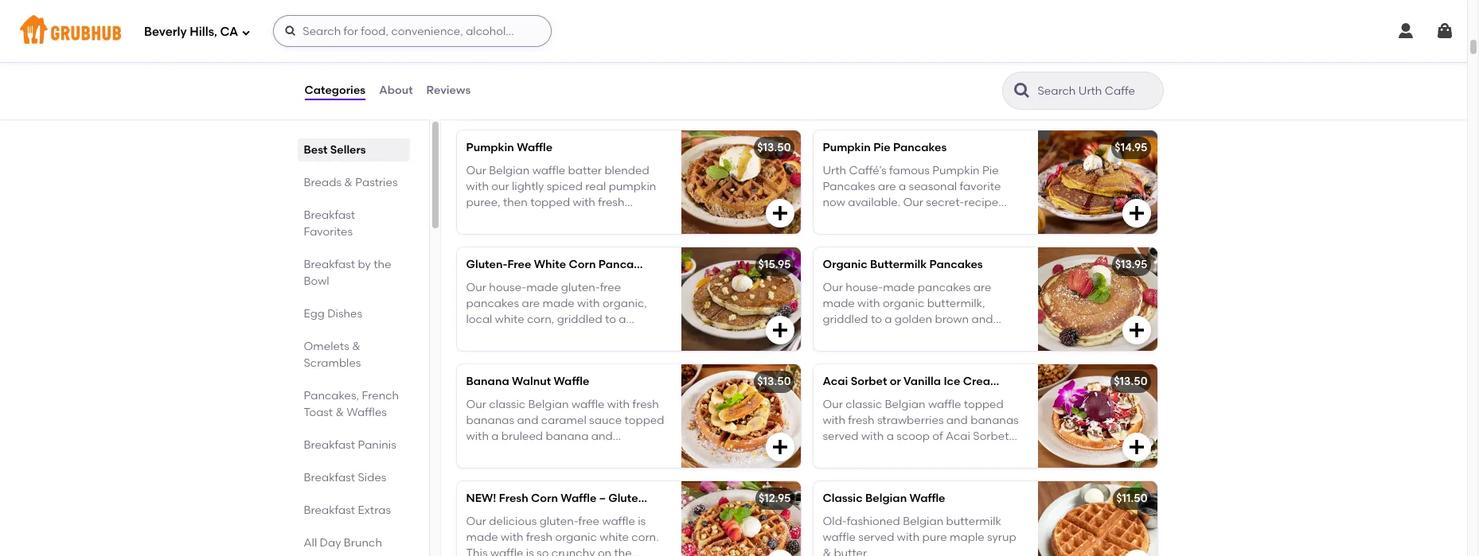 Task type: describe. For each thing, give the bounding box(es) containing it.
best sellers
[[304, 143, 366, 157]]

reviews button
[[426, 62, 471, 119]]

–
[[599, 492, 606, 506]]

reviews
[[426, 83, 471, 97]]

buttermilk
[[946, 515, 1001, 528]]

organic buttermilk pancakes
[[823, 258, 983, 272]]

all
[[304, 537, 317, 550]]

best
[[304, 143, 328, 157]]

breakfast for breakfast favorites
[[304, 209, 355, 222]]

our for our house-made pancakes are made with organic buttermilk, griddled to a golden brown and topped with acacia honey butter. served with pure maple syrup.
[[823, 281, 843, 294]]

toast for &
[[304, 406, 333, 420]]

egg dishes
[[304, 307, 362, 321]]

topped inside our classic belgian waffle with fresh bananas and caramel sauce topped with a bruleed banana and garnished with chopped roasted walnuts.
[[624, 414, 664, 427]]

banana
[[546, 430, 589, 444]]

organic
[[883, 297, 924, 310]]

banana
[[466, 375, 509, 389]]

honey
[[932, 329, 965, 343]]

day
[[320, 537, 341, 550]]

syrup.
[[953, 345, 985, 359]]

sauce
[[589, 414, 622, 427]]

breakfast for breakfast by the bowl
[[304, 258, 355, 271]]

fresh
[[499, 492, 528, 506]]

cream inside button
[[644, 24, 682, 38]]

classic
[[489, 398, 526, 411]]

french for pancakes,
[[362, 389, 399, 403]]

favorites
[[304, 225, 353, 239]]

pancakes, french toast & waffles
[[304, 389, 399, 420]]

0 vertical spatial made
[[883, 281, 915, 294]]

search icon image
[[1012, 81, 1031, 100]]

breakfast sides tab
[[304, 470, 403, 486]]

white
[[534, 258, 566, 272]]

the
[[374, 258, 391, 271]]

breakfast by the bowl tab
[[304, 256, 403, 290]]

egg
[[304, 307, 325, 321]]

& inside breads & pastries tab
[[344, 176, 353, 189]]

ice inside new! french toast king with ice cream button
[[624, 24, 641, 38]]

with up sorbet
[[863, 345, 885, 359]]

fresh
[[632, 398, 659, 411]]

belgian for belgian
[[903, 515, 943, 528]]

acai
[[823, 375, 848, 389]]

breakfast paninis
[[304, 439, 396, 452]]

butter. inside old-fashioned belgian buttermilk waffle served with pure maple syrup & butter.
[[834, 547, 869, 556]]

golden
[[895, 313, 932, 327]]

beverly
[[144, 24, 187, 39]]

$13.50 for pumpkin
[[757, 141, 791, 155]]

gluten-free white corn pancakes image
[[681, 248, 800, 351]]

a inside our classic belgian waffle with fresh bananas and caramel sauce topped with a bruleed banana and garnished with chopped roasted walnuts.
[[491, 430, 499, 444]]

pumpkin waffle image
[[681, 131, 800, 234]]

pie
[[873, 141, 890, 155]]

new! fresh corn waffle – gluten-free
[[466, 492, 674, 506]]

walnuts.
[[466, 462, 511, 476]]

best sellers tab
[[304, 142, 403, 158]]

our for our classic belgian waffle with fresh bananas and caramel sauce topped with a bruleed banana and garnished with chopped roasted walnuts.
[[466, 398, 486, 411]]

pure inside our house-made pancakes are made with organic buttermilk, griddled to a golden brown and topped with acacia honey butter. served with pure maple syrup.
[[888, 345, 913, 359]]

scrambles
[[304, 357, 361, 370]]

breakfast by the bowl
[[304, 258, 391, 288]]

brunch
[[344, 537, 382, 550]]

breakfast for breakfast extras
[[304, 504, 355, 517]]

pumpkin for pumpkin waffle
[[466, 141, 514, 155]]

served
[[858, 531, 894, 544]]

& inside old-fashioned belgian buttermilk waffle served with pure maple syrup & butter.
[[823, 547, 831, 556]]

fashioned
[[847, 515, 900, 528]]

beverly hills, ca
[[144, 24, 238, 39]]

old-fashioned belgian buttermilk waffle served with pure maple syrup & butter.
[[823, 515, 1016, 556]]

1 horizontal spatial corn
[[569, 258, 596, 272]]

0 horizontal spatial and
[[517, 414, 538, 427]]

egg dishes tab
[[304, 306, 403, 322]]

new! for new! fresh corn waffle – gluten-free
[[466, 492, 496, 506]]

classic belgian waffle
[[823, 492, 945, 506]]

waffles
[[347, 406, 387, 420]]

new! french toast king with acai sorbet image
[[1038, 14, 1157, 117]]

$12.95
[[759, 492, 791, 506]]

main navigation navigation
[[0, 0, 1467, 62]]

breakfast for breakfast paninis
[[304, 439, 355, 452]]

toast for king
[[539, 24, 569, 38]]

new! french toast king with ice cream
[[466, 24, 682, 38]]

and inside our house-made pancakes are made with organic buttermilk, griddled to a golden brown and topped with acacia honey butter. served with pure maple syrup.
[[971, 313, 993, 327]]

with inside old-fashioned belgian buttermilk waffle served with pure maple syrup & butter.
[[897, 531, 920, 544]]

0 horizontal spatial made
[[823, 297, 855, 310]]

breakfast sides
[[304, 471, 386, 485]]

1 vertical spatial corn
[[531, 492, 558, 506]]

$15.95
[[758, 258, 791, 272]]

sides
[[358, 471, 386, 485]]

breads & pastries tab
[[304, 174, 403, 191]]

1 vertical spatial free
[[650, 492, 674, 506]]

0 vertical spatial gluten-
[[466, 258, 507, 272]]

pancakes right white
[[598, 258, 652, 272]]

breakfast extras tab
[[304, 502, 403, 519]]

a inside our house-made pancakes are made with organic buttermilk, griddled to a golden brown and topped with acacia honey butter. served with pure maple syrup.
[[885, 313, 892, 327]]

by
[[358, 258, 371, 271]]

bruleed
[[501, 430, 543, 444]]

omelets
[[304, 340, 349, 353]]

omelets & scrambles
[[304, 340, 361, 370]]

banana walnut waffle
[[466, 375, 589, 389]]

old-
[[823, 515, 847, 528]]

pancakes for $15.95
[[929, 258, 983, 272]]

organic buttermilk pancakes image
[[1038, 248, 1157, 351]]

belgian for walnut
[[528, 398, 569, 411]]

classic
[[823, 492, 863, 506]]

1 vertical spatial belgian
[[865, 492, 907, 506]]

classic belgian waffle image
[[1038, 482, 1157, 556]]

breakfast favorites tab
[[304, 207, 403, 240]]

our classic belgian waffle with fresh bananas and caramel sauce topped with a bruleed banana and garnished with chopped roasted walnuts.
[[466, 398, 664, 476]]

breads
[[304, 176, 341, 189]]

new! french toast king with ice cream image
[[681, 14, 800, 117]]

served
[[823, 345, 860, 359]]

griddled
[[823, 313, 868, 327]]

brown
[[935, 313, 969, 327]]

& inside "omelets & scrambles"
[[352, 340, 360, 353]]

sellers
[[330, 143, 366, 157]]

pumpkin waffle
[[466, 141, 553, 155]]



Task type: locate. For each thing, give the bounding box(es) containing it.
cream right "king"
[[644, 24, 682, 38]]

bananas
[[466, 414, 514, 427]]

and right brown
[[971, 313, 993, 327]]

breakfast up bowl
[[304, 258, 355, 271]]

1 horizontal spatial cream
[[963, 375, 1001, 389]]

& right breads
[[344, 176, 353, 189]]

1 horizontal spatial toast
[[539, 24, 569, 38]]

1 horizontal spatial and
[[591, 430, 613, 444]]

& down the pancakes,
[[336, 406, 344, 420]]

pancakes
[[893, 141, 947, 155], [598, 258, 652, 272], [929, 258, 983, 272]]

all day brunch tab
[[304, 535, 403, 552]]

pancakes
[[918, 281, 971, 294]]

pancakes for $13.50
[[893, 141, 947, 155]]

french
[[499, 24, 536, 38], [362, 389, 399, 403]]

garnished
[[466, 446, 520, 460]]

1 horizontal spatial made
[[883, 281, 915, 294]]

0 vertical spatial waffle
[[571, 398, 604, 411]]

$11.50
[[1116, 492, 1147, 506]]

gluten- right –
[[608, 492, 650, 506]]

french inside button
[[499, 24, 536, 38]]

pumpkin down reviews button
[[466, 141, 514, 155]]

with right the served
[[897, 531, 920, 544]]

pumpkin left pie
[[823, 141, 871, 155]]

a
[[885, 313, 892, 327], [491, 430, 499, 444]]

breads & pastries
[[304, 176, 398, 189]]

or
[[890, 375, 901, 389]]

1 horizontal spatial waffle
[[823, 531, 856, 544]]

belgian inside old-fashioned belgian buttermilk waffle served with pure maple syrup & butter.
[[903, 515, 943, 528]]

corn right white
[[569, 258, 596, 272]]

breakfast up breakfast sides
[[304, 439, 355, 452]]

our inside our classic belgian waffle with fresh bananas and caramel sauce topped with a bruleed banana and garnished with chopped roasted walnuts.
[[466, 398, 486, 411]]

waffle
[[571, 398, 604, 411], [823, 531, 856, 544]]

new! fresh corn waffle – gluten-free image
[[681, 482, 800, 556]]

pancakes up pancakes
[[929, 258, 983, 272]]

0 vertical spatial cream
[[644, 24, 682, 38]]

a right to
[[885, 313, 892, 327]]

0 vertical spatial free
[[507, 258, 531, 272]]

with down to
[[865, 329, 888, 343]]

waffle
[[517, 141, 553, 155], [554, 375, 589, 389], [1003, 375, 1039, 389], [561, 492, 596, 506], [909, 492, 945, 506]]

our house-made pancakes are made with organic buttermilk, griddled to a golden brown and topped with acacia honey butter. served with pure maple syrup.
[[823, 281, 1003, 359]]

1 vertical spatial gluten-
[[608, 492, 650, 506]]

0 vertical spatial french
[[499, 24, 536, 38]]

1 horizontal spatial topped
[[823, 329, 862, 343]]

1 horizontal spatial free
[[650, 492, 674, 506]]

made
[[883, 281, 915, 294], [823, 297, 855, 310]]

a up garnished on the left
[[491, 430, 499, 444]]

pumpkin for pumpkin pie pancakes
[[823, 141, 871, 155]]

butter. inside our house-made pancakes are made with organic buttermilk, griddled to a golden brown and topped with acacia honey butter. served with pure maple syrup.
[[967, 329, 1003, 343]]

breakfast for breakfast sides
[[304, 471, 355, 485]]

0 horizontal spatial waffle
[[571, 398, 604, 411]]

0 horizontal spatial corn
[[531, 492, 558, 506]]

pure inside old-fashioned belgian buttermilk waffle served with pure maple syrup & butter.
[[922, 531, 947, 544]]

gluten- left white
[[466, 258, 507, 272]]

with right "king"
[[599, 24, 622, 38]]

syrup
[[987, 531, 1016, 544]]

0 horizontal spatial butter.
[[834, 547, 869, 556]]

ice right the vanilla
[[944, 375, 960, 389]]

svg image
[[1396, 21, 1415, 41], [284, 25, 297, 37], [241, 27, 251, 37], [1127, 87, 1146, 106], [770, 204, 789, 223], [1127, 204, 1146, 223], [770, 438, 789, 457]]

belgian inside our classic belgian waffle with fresh bananas and caramel sauce topped with a bruleed banana and garnished with chopped roasted walnuts.
[[528, 398, 569, 411]]

belgian up 'fashioned'
[[865, 492, 907, 506]]

2 new! from the top
[[466, 492, 496, 506]]

gluten-free white corn pancakes
[[466, 258, 652, 272]]

cream
[[644, 24, 682, 38], [963, 375, 1001, 389]]

about button
[[378, 62, 414, 119]]

with inside button
[[599, 24, 622, 38]]

0 vertical spatial and
[[971, 313, 993, 327]]

our
[[823, 281, 843, 294], [466, 398, 486, 411]]

svg image for $13.50
[[1127, 438, 1146, 457]]

0 vertical spatial our
[[823, 281, 843, 294]]

0 horizontal spatial toast
[[304, 406, 333, 420]]

breakfast inside breakfast by the bowl
[[304, 258, 355, 271]]

our inside our house-made pancakes are made with organic buttermilk, griddled to a golden brown and topped with acacia honey butter. served with pure maple syrup.
[[823, 281, 843, 294]]

roasted
[[600, 446, 642, 460]]

5 breakfast from the top
[[304, 504, 355, 517]]

1 vertical spatial french
[[362, 389, 399, 403]]

pancakes right pie
[[893, 141, 947, 155]]

1 vertical spatial ice
[[944, 375, 960, 389]]

made up organic at the right bottom of the page
[[883, 281, 915, 294]]

0 vertical spatial belgian
[[528, 398, 569, 411]]

0 vertical spatial topped
[[823, 329, 862, 343]]

svg image for $15.95
[[770, 321, 789, 340]]

maple inside old-fashioned belgian buttermilk waffle served with pure maple syrup & butter.
[[950, 531, 984, 544]]

1 horizontal spatial pure
[[922, 531, 947, 544]]

hills,
[[190, 24, 217, 39]]

2 pumpkin from the left
[[823, 141, 871, 155]]

Search Urth Caffe search field
[[1036, 84, 1158, 99]]

1 horizontal spatial a
[[885, 313, 892, 327]]

free left white
[[507, 258, 531, 272]]

corn
[[569, 258, 596, 272], [531, 492, 558, 506]]

free right –
[[650, 492, 674, 506]]

belgian up caramel
[[528, 398, 569, 411]]

1 breakfast from the top
[[304, 209, 355, 222]]

organic
[[823, 258, 867, 272]]

pumpkin pie pancakes
[[823, 141, 947, 155]]

french up waffles
[[362, 389, 399, 403]]

1 vertical spatial waffle
[[823, 531, 856, 544]]

with down bruleed
[[523, 446, 546, 460]]

made up the griddled
[[823, 297, 855, 310]]

& inside pancakes, french toast & waffles
[[336, 406, 344, 420]]

to
[[871, 313, 882, 327]]

pumpkin pie pancakes image
[[1038, 131, 1157, 234]]

with up sauce
[[607, 398, 630, 411]]

butter. up 'syrup.'
[[967, 329, 1003, 343]]

all day brunch
[[304, 537, 382, 550]]

$14.95
[[1115, 141, 1147, 155]]

waffle down old-
[[823, 531, 856, 544]]

topped down the fresh
[[624, 414, 664, 427]]

0 horizontal spatial our
[[466, 398, 486, 411]]

0 horizontal spatial free
[[507, 258, 531, 272]]

with
[[599, 24, 622, 38], [857, 297, 880, 310], [865, 329, 888, 343], [863, 345, 885, 359], [607, 398, 630, 411], [466, 430, 489, 444], [523, 446, 546, 460], [897, 531, 920, 544]]

dishes
[[327, 307, 362, 321]]

1 horizontal spatial pumpkin
[[823, 141, 871, 155]]

with down house-
[[857, 297, 880, 310]]

pastries
[[355, 176, 398, 189]]

acai sorbet or vanilla ice cream waffle image
[[1038, 365, 1157, 468]]

waffle up sauce
[[571, 398, 604, 411]]

king
[[571, 24, 596, 38]]

and down sauce
[[591, 430, 613, 444]]

1 horizontal spatial butter.
[[967, 329, 1003, 343]]

ca
[[220, 24, 238, 39]]

4 breakfast from the top
[[304, 471, 355, 485]]

waffle inside our classic belgian waffle with fresh bananas and caramel sauce topped with a bruleed banana and garnished with chopped roasted walnuts.
[[571, 398, 604, 411]]

1 vertical spatial topped
[[624, 414, 664, 427]]

new! french toast king with ice cream button
[[457, 14, 800, 117]]

and up bruleed
[[517, 414, 538, 427]]

pancakes, french toast & waffles tab
[[304, 388, 403, 421]]

2 vertical spatial belgian
[[903, 515, 943, 528]]

0 vertical spatial maple
[[915, 345, 950, 359]]

1 horizontal spatial gluten-
[[608, 492, 650, 506]]

omelets & scrambles tab
[[304, 338, 403, 372]]

0 vertical spatial a
[[885, 313, 892, 327]]

1 horizontal spatial french
[[499, 24, 536, 38]]

house-
[[846, 281, 883, 294]]

0 horizontal spatial ice
[[624, 24, 641, 38]]

$13.50
[[757, 141, 791, 155], [757, 375, 791, 389], [1114, 375, 1147, 389]]

topped up "served"
[[823, 329, 862, 343]]

0 horizontal spatial gluten-
[[466, 258, 507, 272]]

Search for food, convenience, alcohol... search field
[[273, 15, 552, 47]]

toast inside button
[[539, 24, 569, 38]]

breakfast up breakfast extras
[[304, 471, 355, 485]]

pure down buttermilk
[[922, 531, 947, 544]]

1 vertical spatial butter.
[[834, 547, 869, 556]]

1 new! from the top
[[466, 24, 496, 38]]

sorbet
[[851, 375, 887, 389]]

maple down buttermilk
[[950, 531, 984, 544]]

0 vertical spatial pure
[[888, 345, 913, 359]]

belgian down classic belgian waffle
[[903, 515, 943, 528]]

new! for new! french toast king with ice cream
[[466, 24, 496, 38]]

breakfast up "day" at left bottom
[[304, 504, 355, 517]]

maple down honey
[[915, 345, 950, 359]]

svg image for $13.95
[[1127, 321, 1146, 340]]

new! up reviews at the top left of the page
[[466, 24, 496, 38]]

chopped
[[548, 446, 597, 460]]

1 vertical spatial cream
[[963, 375, 1001, 389]]

new! inside button
[[466, 24, 496, 38]]

toast left "king"
[[539, 24, 569, 38]]

french inside pancakes, french toast & waffles
[[362, 389, 399, 403]]

breakfast paninis tab
[[304, 437, 403, 454]]

2 horizontal spatial and
[[971, 313, 993, 327]]

pumpkin
[[466, 141, 514, 155], [823, 141, 871, 155]]

1 horizontal spatial ice
[[944, 375, 960, 389]]

2 breakfast from the top
[[304, 258, 355, 271]]

free
[[507, 258, 531, 272], [650, 492, 674, 506]]

1 vertical spatial our
[[466, 398, 486, 411]]

0 vertical spatial butter.
[[967, 329, 1003, 343]]

0 vertical spatial toast
[[539, 24, 569, 38]]

0 horizontal spatial cream
[[644, 24, 682, 38]]

0 horizontal spatial a
[[491, 430, 499, 444]]

butter. down the served
[[834, 547, 869, 556]]

corn right the fresh
[[531, 492, 558, 506]]

toast
[[539, 24, 569, 38], [304, 406, 333, 420]]

are
[[973, 281, 991, 294]]

1 vertical spatial a
[[491, 430, 499, 444]]

breakfast favorites
[[304, 209, 355, 239]]

french for new!
[[499, 24, 536, 38]]

categories
[[304, 83, 366, 97]]

1 vertical spatial pure
[[922, 531, 947, 544]]

paninis
[[358, 439, 396, 452]]

svg image inside main navigation "navigation"
[[1435, 21, 1454, 41]]

vanilla
[[904, 375, 941, 389]]

our up 'bananas'
[[466, 398, 486, 411]]

1 horizontal spatial our
[[823, 281, 843, 294]]

buttermilk,
[[927, 297, 985, 310]]

1 vertical spatial made
[[823, 297, 855, 310]]

acacia
[[890, 329, 929, 343]]

0 vertical spatial new!
[[466, 24, 496, 38]]

0 vertical spatial corn
[[569, 258, 596, 272]]

with down 'bananas'
[[466, 430, 489, 444]]

belgian
[[528, 398, 569, 411], [865, 492, 907, 506], [903, 515, 943, 528]]

maple
[[915, 345, 950, 359], [950, 531, 984, 544]]

2 vertical spatial and
[[591, 430, 613, 444]]

cream down 'syrup.'
[[963, 375, 1001, 389]]

& down old-
[[823, 547, 831, 556]]

topped
[[823, 329, 862, 343], [624, 414, 664, 427]]

0 horizontal spatial topped
[[624, 414, 664, 427]]

0 vertical spatial ice
[[624, 24, 641, 38]]

categories button
[[304, 62, 366, 119]]

extras
[[358, 504, 391, 517]]

breakfast up favorites
[[304, 209, 355, 222]]

0 horizontal spatial french
[[362, 389, 399, 403]]

topped inside our house-made pancakes are made with organic buttermilk, griddled to a golden brown and topped with acacia honey butter. served with pure maple syrup.
[[823, 329, 862, 343]]

french left "king"
[[499, 24, 536, 38]]

toast down the pancakes,
[[304, 406, 333, 420]]

maple inside our house-made pancakes are made with organic buttermilk, griddled to a golden brown and topped with acacia honey butter. served with pure maple syrup.
[[915, 345, 950, 359]]

0 horizontal spatial pumpkin
[[466, 141, 514, 155]]

$13.50 for acai
[[757, 375, 791, 389]]

0 horizontal spatial pure
[[888, 345, 913, 359]]

waffle inside old-fashioned belgian buttermilk waffle served with pure maple syrup & butter.
[[823, 531, 856, 544]]

$13.95
[[1115, 258, 1147, 272]]

breakfast extras
[[304, 504, 391, 517]]

butter.
[[967, 329, 1003, 343], [834, 547, 869, 556]]

1 vertical spatial maple
[[950, 531, 984, 544]]

caramel
[[541, 414, 586, 427]]

our down "organic"
[[823, 281, 843, 294]]

& up the scrambles
[[352, 340, 360, 353]]

1 pumpkin from the left
[[466, 141, 514, 155]]

svg image
[[1435, 21, 1454, 41], [770, 321, 789, 340], [1127, 321, 1146, 340], [1127, 438, 1146, 457]]

ice right "king"
[[624, 24, 641, 38]]

1 vertical spatial new!
[[466, 492, 496, 506]]

buttermilk
[[870, 258, 927, 272]]

new! down walnuts.
[[466, 492, 496, 506]]

pancakes,
[[304, 389, 359, 403]]

bowl
[[304, 275, 329, 288]]

toast inside pancakes, french toast & waffles
[[304, 406, 333, 420]]

1 vertical spatial toast
[[304, 406, 333, 420]]

pure down acacia
[[888, 345, 913, 359]]

acai sorbet or vanilla ice cream waffle
[[823, 375, 1039, 389]]

banana walnut waffle image
[[681, 365, 800, 468]]

1 vertical spatial and
[[517, 414, 538, 427]]

3 breakfast from the top
[[304, 439, 355, 452]]

walnut
[[512, 375, 551, 389]]



Task type: vqa. For each thing, say whether or not it's contained in the screenshot.
chopped
yes



